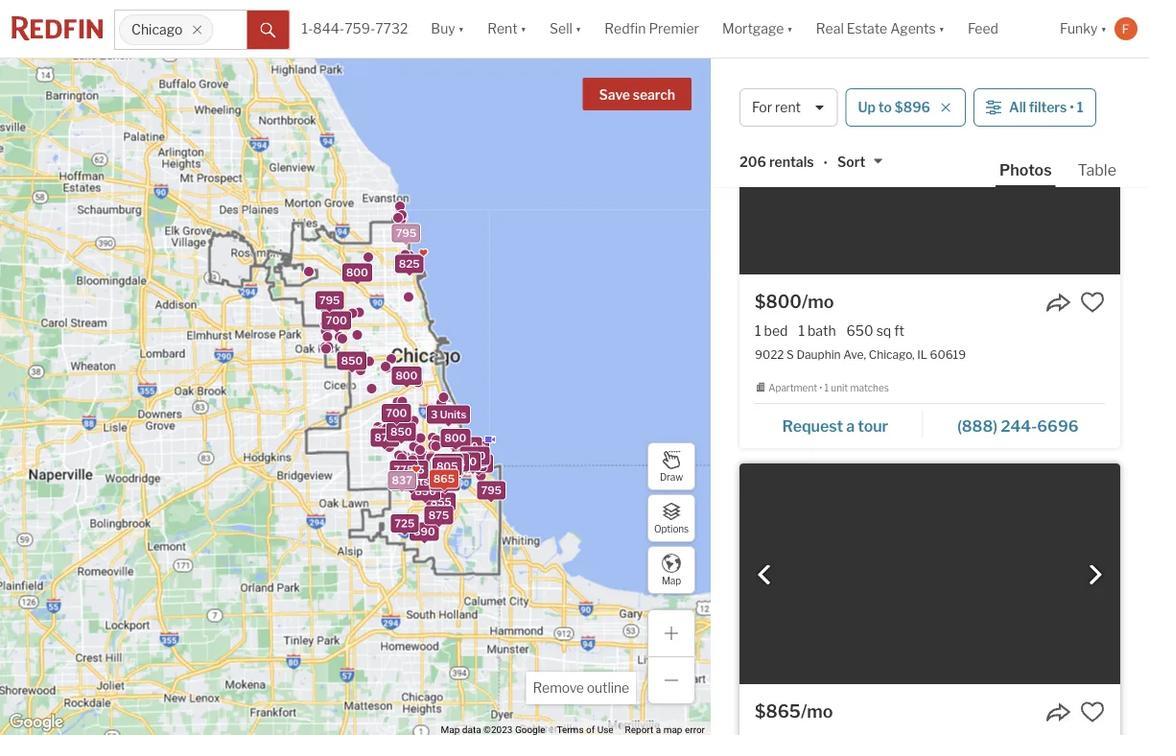 Task type: describe. For each thing, give the bounding box(es) containing it.
favorite button checkbox
[[1081, 290, 1106, 315]]

outline
[[587, 680, 630, 696]]

sell ▾
[[550, 21, 582, 37]]

mortgage ▾ button
[[711, 0, 805, 58]]

0 vertical spatial 825
[[399, 258, 420, 270]]

agents
[[891, 21, 936, 37]]

705
[[435, 461, 456, 474]]

real estate agents ▾
[[817, 21, 945, 37]]

redfin
[[605, 21, 646, 37]]

780
[[434, 463, 455, 475]]

2 vertical spatial units
[[403, 476, 429, 488]]

table button
[[1074, 159, 1121, 185]]

860
[[462, 451, 484, 463]]

for rent button
[[740, 88, 838, 127]]

photos
[[1000, 160, 1052, 179]]

real
[[817, 21, 844, 37]]

(888) 244-6696
[[958, 416, 1079, 435]]

0 horizontal spatial 2
[[394, 476, 401, 488]]

map region
[[0, 0, 736, 735]]

1 bed
[[755, 322, 788, 339]]

rent ▾ button
[[476, 0, 538, 58]]

save
[[599, 87, 630, 103]]

buy ▾
[[431, 21, 465, 37]]

0 vertical spatial request a tour
[[874, 9, 980, 27]]

submit search image
[[260, 23, 276, 38]]

3
[[431, 408, 438, 421]]

sell ▾ button
[[550, 0, 582, 58]]

$800 /mo
[[755, 291, 835, 312]]

a for 2nd request a tour button from the bottom of the page
[[938, 9, 947, 27]]

options button
[[648, 494, 696, 542]]

chicago for chicago
[[131, 21, 183, 38]]

favorite button image
[[1081, 290, 1106, 315]]

837
[[392, 474, 413, 486]]

map button
[[648, 546, 696, 594]]

google image
[[5, 710, 68, 735]]

dauphin
[[797, 347, 841, 361]]

ft
[[895, 322, 905, 339]]

apartments
[[826, 77, 948, 103]]

(888)
[[958, 416, 998, 435]]

favorite button image
[[1081, 700, 1106, 725]]

map
[[662, 575, 681, 587]]

3 units
[[431, 408, 467, 421]]

1 vertical spatial units
[[439, 456, 465, 469]]

tour for 1st request a tour button from the bottom
[[858, 416, 889, 435]]

remove outline
[[533, 680, 630, 696]]

▾ for sell ▾
[[576, 21, 582, 37]]

745
[[436, 461, 456, 474]]

0 horizontal spatial 895
[[438, 457, 459, 469]]

60619
[[930, 347, 966, 361]]

$800
[[755, 291, 802, 312]]

mortgage ▾
[[723, 21, 793, 37]]

bath
[[808, 322, 836, 339]]

1 inside 'button'
[[1078, 99, 1084, 116]]

for
[[752, 99, 773, 116]]

rent inside dropdown button
[[488, 21, 518, 37]]

remove outline button
[[526, 672, 636, 704]]

1 bath
[[799, 322, 836, 339]]

sell ▾ button
[[538, 0, 593, 58]]

bed
[[764, 322, 788, 339]]

0 horizontal spatial 2 units
[[394, 476, 429, 488]]

options
[[654, 523, 689, 535]]

real estate agents ▾ button
[[805, 0, 957, 58]]

206
[[740, 154, 767, 170]]

1 request a tour button from the top
[[755, 2, 1106, 31]]

5 ▾ from the left
[[939, 21, 945, 37]]

remove chicago image
[[191, 24, 203, 36]]

draw button
[[648, 442, 696, 490]]

sq
[[877, 322, 892, 339]]

1 vertical spatial 700
[[386, 407, 407, 419]]

1 horizontal spatial 825
[[461, 448, 482, 461]]

filters
[[1030, 99, 1068, 116]]

720
[[439, 461, 460, 473]]

mortgage ▾ button
[[723, 0, 793, 58]]

206 rentals •
[[740, 154, 828, 171]]

chicago apartments for rent
[[740, 77, 1035, 103]]

for rent
[[752, 99, 801, 116]]

il
[[918, 347, 928, 361]]

user photo image
[[1115, 17, 1138, 40]]

9022
[[755, 347, 785, 361]]

0 horizontal spatial 770
[[436, 459, 456, 472]]

725
[[395, 517, 415, 530]]

request for 2nd request a tour button from the bottom of the page
[[874, 9, 935, 27]]

real estate agents ▾ link
[[817, 0, 945, 58]]

funky
[[1060, 21, 1098, 37]]

$865
[[755, 701, 801, 722]]

request for 1st request a tour button from the bottom
[[783, 416, 844, 435]]



Task type: locate. For each thing, give the bounding box(es) containing it.
None search field
[[213, 11, 247, 49]]

0 horizontal spatial 700
[[326, 314, 347, 327]]

2 ▾ from the left
[[521, 21, 527, 37]]

2 left 870 on the bottom left of page
[[430, 456, 437, 469]]

▾ for funky ▾
[[1101, 21, 1107, 37]]

remove
[[533, 680, 584, 696]]

855
[[431, 495, 452, 508]]

2 units
[[430, 456, 465, 469], [394, 476, 429, 488]]

844-
[[313, 21, 345, 37]]

tour for 2nd request a tour button from the bottom of the page
[[950, 9, 980, 27]]

1 horizontal spatial tour
[[950, 9, 980, 27]]

chicago left remove chicago icon on the top left of page
[[131, 21, 183, 38]]

0 vertical spatial 2
[[430, 456, 437, 469]]

795
[[396, 227, 417, 239], [319, 294, 340, 307], [404, 463, 425, 476], [481, 484, 502, 497]]

750
[[437, 458, 458, 470]]

for
[[953, 77, 982, 103]]

0 horizontal spatial rent
[[488, 21, 518, 37]]

chicago for chicago apartments for rent
[[740, 77, 822, 103]]

all filters • 1 button
[[974, 88, 1097, 127]]

unit
[[831, 382, 849, 394]]

request
[[874, 9, 935, 27], [783, 416, 844, 435]]

up
[[858, 99, 876, 116]]

(888) 244-6696 link
[[924, 408, 1106, 440]]

0 horizontal spatial 775
[[394, 464, 414, 476]]

1-844-759-7732
[[302, 21, 408, 37]]

mortgage
[[723, 21, 784, 37]]

▾ left sell
[[521, 21, 527, 37]]

1 vertical spatial 2
[[394, 476, 401, 488]]

0 horizontal spatial request
[[783, 416, 844, 435]]

2 request a tour button from the top
[[755, 410, 924, 438]]

0 vertical spatial request
[[874, 9, 935, 27]]

• left sort
[[824, 155, 828, 171]]

up to $896
[[858, 99, 931, 116]]

1 horizontal spatial 2
[[430, 456, 437, 469]]

0 vertical spatial 700
[[326, 314, 347, 327]]

1 left unit
[[825, 382, 829, 394]]

$896
[[895, 99, 931, 116]]

rent ▾
[[488, 21, 527, 37]]

▾ for buy ▾
[[458, 21, 465, 37]]

1-844-759-7732 link
[[302, 21, 408, 37]]

1 horizontal spatial rent
[[986, 77, 1035, 103]]

0 vertical spatial units
[[440, 408, 467, 421]]

1 vertical spatial 2 units
[[394, 476, 429, 488]]

rentals
[[770, 154, 814, 170]]

▾ for rent ▾
[[521, 21, 527, 37]]

0 horizontal spatial tour
[[858, 416, 889, 435]]

buy ▾ button
[[431, 0, 465, 58]]

1 vertical spatial /mo
[[801, 701, 834, 722]]

▾ right buy
[[458, 21, 465, 37]]

• for all filters • 1
[[1070, 99, 1075, 116]]

estate
[[847, 21, 888, 37]]

1 right filters
[[1078, 99, 1084, 116]]

search
[[633, 87, 676, 103]]

• inside 206 rentals •
[[824, 155, 828, 171]]

premier
[[649, 21, 700, 37]]

$865 /mo
[[755, 701, 834, 722]]

units
[[440, 408, 467, 421], [439, 456, 465, 469], [403, 476, 429, 488]]

7732
[[375, 21, 408, 37]]

• for 206 rentals •
[[824, 155, 828, 171]]

650 sq ft
[[847, 322, 905, 339]]

• right filters
[[1070, 99, 1075, 116]]

/mo for $865
[[801, 701, 834, 722]]

0 vertical spatial rent
[[488, 21, 518, 37]]

feed button
[[957, 0, 1049, 58]]

244-
[[1001, 416, 1038, 435]]

6 ▾ from the left
[[1101, 21, 1107, 37]]

• left unit
[[820, 382, 823, 394]]

sell
[[550, 21, 573, 37]]

1 horizontal spatial chicago
[[740, 77, 822, 103]]

820
[[434, 471, 455, 483]]

2 up 725
[[394, 476, 401, 488]]

1 horizontal spatial request
[[874, 9, 935, 27]]

0 horizontal spatial a
[[847, 416, 855, 435]]

a for 1st request a tour button from the bottom
[[847, 416, 855, 435]]

apartment • 1 unit matches
[[769, 382, 889, 394]]

0 horizontal spatial chicago
[[131, 21, 183, 38]]

0 vertical spatial request a tour button
[[755, 2, 1106, 31]]

rent right buy ▾ at left
[[488, 21, 518, 37]]

all filters • 1
[[1010, 99, 1084, 116]]

▾ right sell
[[576, 21, 582, 37]]

1 vertical spatial 825
[[461, 448, 482, 461]]

1 horizontal spatial 700
[[386, 407, 407, 419]]

sort
[[838, 154, 866, 170]]

850
[[341, 354, 363, 367], [391, 426, 412, 438], [455, 455, 477, 468], [415, 485, 437, 498]]

buy ▾ button
[[420, 0, 476, 58]]

0 horizontal spatial •
[[820, 382, 823, 394]]

0 vertical spatial chicago
[[131, 21, 183, 38]]

ave,
[[844, 347, 867, 361]]

775
[[394, 464, 414, 476], [435, 469, 455, 481]]

▾ left user photo
[[1101, 21, 1107, 37]]

a down unit
[[847, 416, 855, 435]]

1 horizontal spatial 2 units
[[430, 456, 465, 469]]

▾ for mortgage ▾
[[787, 21, 793, 37]]

650
[[847, 322, 874, 339]]

table
[[1078, 160, 1117, 179]]

1 horizontal spatial a
[[938, 9, 947, 27]]

apartment
[[769, 382, 818, 394]]

tour down the matches
[[858, 416, 889, 435]]

0 horizontal spatial 825
[[399, 258, 420, 270]]

▾
[[458, 21, 465, 37], [521, 21, 527, 37], [576, 21, 582, 37], [787, 21, 793, 37], [939, 21, 945, 37], [1101, 21, 1107, 37]]

to
[[879, 99, 892, 116]]

▾ right agents
[[939, 21, 945, 37]]

funky ▾
[[1060, 21, 1107, 37]]

1 left bath
[[799, 322, 805, 339]]

1 vertical spatial a
[[847, 416, 855, 435]]

0 vertical spatial /mo
[[802, 291, 835, 312]]

740
[[437, 464, 458, 476]]

request a tour button
[[755, 2, 1106, 31], [755, 410, 924, 438]]

chicago
[[131, 21, 183, 38], [740, 77, 822, 103]]

a
[[938, 9, 947, 27], [847, 416, 855, 435]]

1 vertical spatial chicago
[[740, 77, 822, 103]]

matches
[[851, 382, 889, 394]]

770
[[463, 456, 483, 468], [436, 459, 456, 472]]

save search
[[599, 87, 676, 103]]

1 horizontal spatial 770
[[463, 456, 483, 468]]

2 vertical spatial •
[[820, 382, 823, 394]]

a right agents
[[938, 9, 947, 27]]

▾ right mortgage
[[787, 21, 793, 37]]

0 vertical spatial •
[[1070, 99, 1075, 116]]

save search button
[[583, 78, 692, 110]]

tour right agents
[[950, 9, 980, 27]]

1 vertical spatial request a tour
[[783, 416, 889, 435]]

feed
[[968, 21, 999, 37]]

1 horizontal spatial 775
[[435, 469, 455, 481]]

890
[[460, 452, 482, 465], [434, 459, 456, 472], [434, 462, 455, 475], [414, 526, 435, 538]]

1 vertical spatial rent
[[986, 77, 1035, 103]]

rent ▾ button
[[488, 0, 527, 58]]

3 ▾ from the left
[[576, 21, 582, 37]]

1 ▾ from the left
[[458, 21, 465, 37]]

825
[[399, 258, 420, 270], [461, 448, 482, 461]]

photos button
[[996, 159, 1074, 187]]

1 left bed
[[755, 322, 762, 339]]

chicago down mortgage ▾ dropdown button
[[740, 77, 822, 103]]

redfin premier
[[605, 21, 700, 37]]

1 horizontal spatial 895
[[468, 457, 489, 470]]

buy
[[431, 21, 456, 37]]

remove up to $896 image
[[941, 102, 952, 113]]

9022 s dauphin ave, chicago, il 60619
[[755, 347, 966, 361]]

2 horizontal spatial •
[[1070, 99, 1075, 116]]

800
[[346, 266, 368, 279], [396, 370, 418, 382], [445, 432, 467, 445], [456, 440, 478, 452], [464, 444, 486, 457], [464, 450, 486, 462], [434, 475, 456, 488]]

1 vertical spatial request
[[783, 416, 844, 435]]

1-
[[302, 21, 313, 37]]

chicago,
[[869, 347, 915, 361]]

request a tour
[[874, 9, 980, 27], [783, 416, 889, 435]]

0 vertical spatial a
[[938, 9, 947, 27]]

rent
[[775, 99, 801, 116]]

1 vertical spatial request a tour button
[[755, 410, 924, 438]]

4 ▾ from the left
[[787, 21, 793, 37]]

6696
[[1038, 416, 1079, 435]]

s
[[787, 347, 794, 361]]

1 vertical spatial •
[[824, 155, 828, 171]]

redfin premier button
[[593, 0, 711, 58]]

all
[[1010, 99, 1027, 116]]

/mo for $800
[[802, 291, 835, 312]]

870
[[437, 457, 458, 470]]

rent right for
[[986, 77, 1035, 103]]

1 vertical spatial tour
[[858, 416, 889, 435]]

0 vertical spatial 2 units
[[430, 456, 465, 469]]

805
[[437, 460, 458, 473]]

865
[[434, 473, 455, 485]]

1 horizontal spatial •
[[824, 155, 828, 171]]

0 vertical spatial tour
[[950, 9, 980, 27]]

favorite button checkbox
[[1081, 700, 1106, 725]]

draw
[[660, 471, 683, 483]]

• inside 'button'
[[1070, 99, 1075, 116]]



Task type: vqa. For each thing, say whether or not it's contained in the screenshot.
7732 at the left of the page
yes



